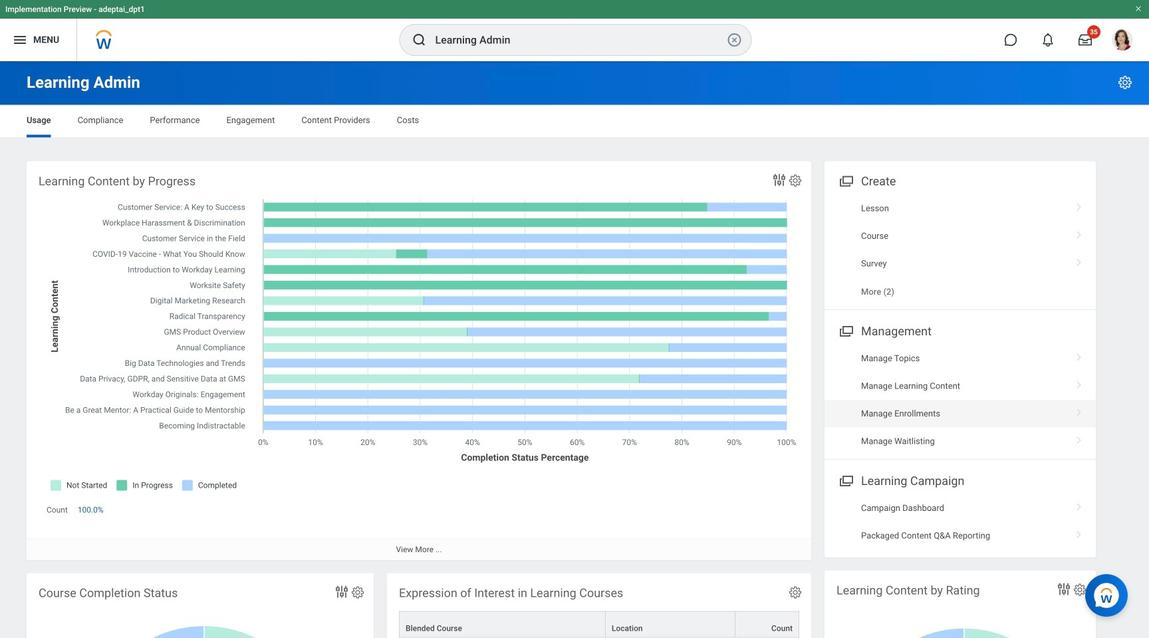 Task type: describe. For each thing, give the bounding box(es) containing it.
3 chevron right image from the top
[[1071, 432, 1089, 445]]

configure learning content by rating image
[[1073, 583, 1088, 597]]

learning content by rating element
[[825, 571, 1097, 638]]

2 chevron right image from the top
[[1071, 404, 1089, 417]]

notifications large image
[[1042, 33, 1055, 47]]

4 chevron right image from the top
[[1071, 349, 1089, 362]]

close environment banner image
[[1135, 5, 1143, 13]]

menu group image for second list
[[837, 322, 855, 339]]

menu group image for first list from the bottom of the page
[[837, 471, 855, 489]]

Search Workday  search field
[[436, 25, 724, 55]]

3 chevron right image from the top
[[1071, 254, 1089, 267]]

3 list from the top
[[825, 494, 1097, 550]]

x circle image
[[727, 32, 743, 48]]

configure learning content by progress image
[[789, 173, 803, 188]]

justify image
[[12, 32, 28, 48]]

course completion status element
[[27, 573, 374, 638]]

row inside expression of interest in learning courses element
[[399, 611, 800, 638]]

6 chevron right image from the top
[[1071, 526, 1089, 539]]

inbox large image
[[1079, 33, 1093, 47]]

expression of interest in learning courses element
[[387, 573, 812, 638]]

profile logan mcneil image
[[1113, 29, 1134, 53]]

configure course completion status image
[[351, 585, 365, 600]]



Task type: locate. For each thing, give the bounding box(es) containing it.
1 vertical spatial chevron right image
[[1071, 404, 1089, 417]]

1 chevron right image from the top
[[1071, 199, 1089, 212]]

configure and view chart data image left configure learning content by rating icon
[[1057, 581, 1073, 597]]

configure and view chart data image left configure learning content by progress 'image'
[[772, 172, 788, 188]]

row
[[399, 611, 800, 638]]

2 vertical spatial chevron right image
[[1071, 432, 1089, 445]]

1 vertical spatial list
[[825, 345, 1097, 455]]

configure and view chart data image for configure learning content by progress 'image'
[[772, 172, 788, 188]]

1 vertical spatial menu group image
[[837, 471, 855, 489]]

menu group image
[[837, 322, 855, 339], [837, 471, 855, 489]]

0 vertical spatial menu group image
[[837, 322, 855, 339]]

1 menu group image from the top
[[837, 322, 855, 339]]

list
[[825, 195, 1097, 306], [825, 345, 1097, 455], [825, 494, 1097, 550]]

1 chevron right image from the top
[[1071, 376, 1089, 390]]

learning content by progress element
[[27, 161, 812, 560]]

configure and view chart data image inside learning content by progress element
[[772, 172, 788, 188]]

configure and view chart data image
[[772, 172, 788, 188], [1057, 581, 1073, 597]]

search image
[[412, 32, 428, 48]]

1 horizontal spatial configure and view chart data image
[[1057, 581, 1073, 597]]

0 horizontal spatial configure and view chart data image
[[772, 172, 788, 188]]

0 vertical spatial list
[[825, 195, 1097, 306]]

2 vertical spatial list
[[825, 494, 1097, 550]]

2 list from the top
[[825, 345, 1097, 455]]

5 chevron right image from the top
[[1071, 498, 1089, 512]]

2 menu group image from the top
[[837, 471, 855, 489]]

chevron right image
[[1071, 376, 1089, 390], [1071, 404, 1089, 417], [1071, 432, 1089, 445]]

tab list
[[13, 105, 1137, 137]]

1 list from the top
[[825, 195, 1097, 306]]

configure and view chart data image
[[334, 584, 350, 600]]

chevron right image
[[1071, 199, 1089, 212], [1071, 226, 1089, 240], [1071, 254, 1089, 267], [1071, 349, 1089, 362], [1071, 498, 1089, 512], [1071, 526, 1089, 539]]

menu group image
[[837, 171, 855, 189]]

main content
[[0, 61, 1150, 638]]

banner
[[0, 0, 1150, 61]]

1 vertical spatial configure and view chart data image
[[1057, 581, 1073, 597]]

0 vertical spatial configure and view chart data image
[[772, 172, 788, 188]]

configure this page image
[[1118, 75, 1134, 91]]

configure and view chart data image for configure learning content by rating icon
[[1057, 581, 1073, 597]]

0 vertical spatial chevron right image
[[1071, 376, 1089, 390]]

2 chevron right image from the top
[[1071, 226, 1089, 240]]

configure expression of interest in learning courses image
[[789, 585, 803, 600]]

list item
[[825, 400, 1097, 428]]



Task type: vqa. For each thing, say whether or not it's contained in the screenshot.
Export to Excel "icon"
no



